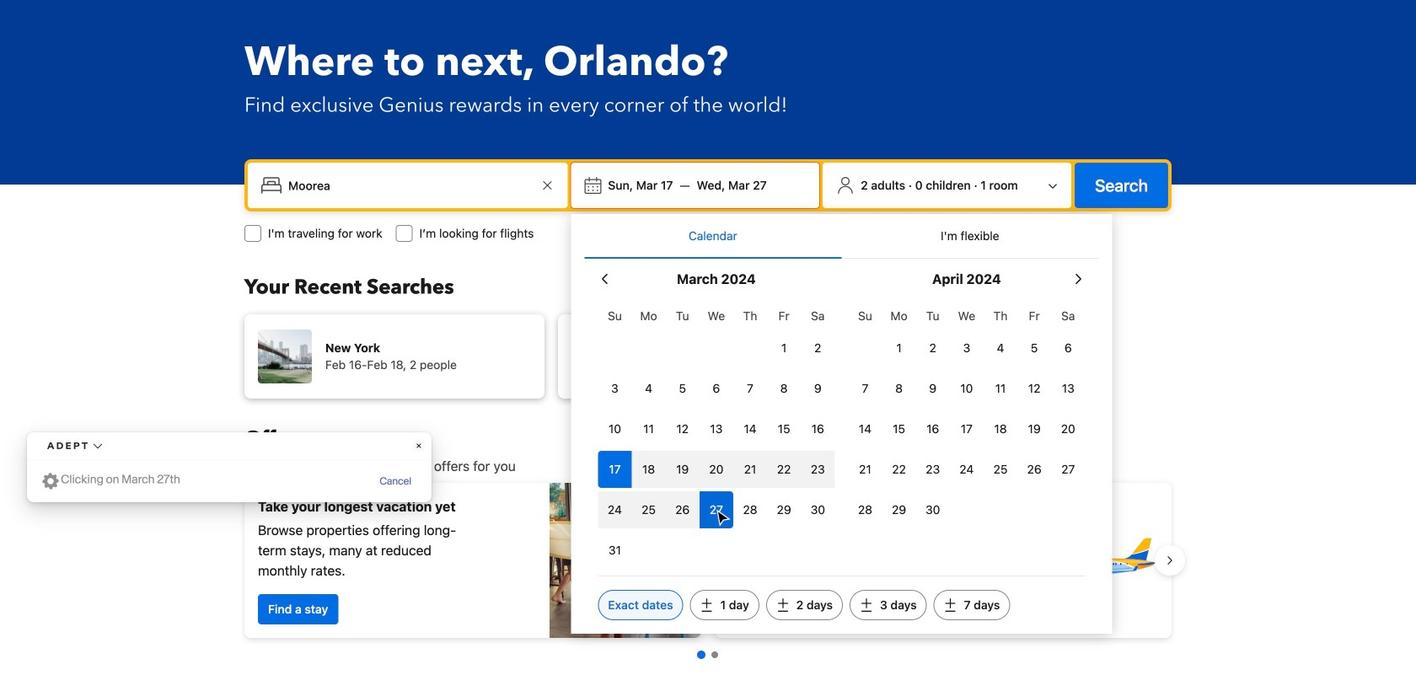Task type: describe. For each thing, give the bounding box(es) containing it.
28 March 2024 checkbox
[[733, 492, 767, 529]]

20 April 2024 checkbox
[[1052, 411, 1085, 448]]

12 March 2024 checkbox
[[666, 411, 700, 448]]

11 March 2024 checkbox
[[632, 411, 666, 448]]

27 April 2024 checkbox
[[1052, 451, 1085, 488]]

12 April 2024 checkbox
[[1018, 370, 1052, 407]]

10 April 2024 checkbox
[[950, 370, 984, 407]]

30 April 2024 checkbox
[[916, 492, 950, 529]]

23 April 2024 checkbox
[[916, 451, 950, 488]]

18 April 2024 checkbox
[[984, 411, 1018, 448]]

23 March 2024 checkbox
[[801, 451, 835, 488]]

1 March 2024 checkbox
[[767, 330, 801, 367]]

2 March 2024 checkbox
[[801, 330, 835, 367]]

9 April 2024 checkbox
[[916, 370, 950, 407]]

4 March 2024 checkbox
[[632, 370, 666, 407]]

19 March 2024 checkbox
[[666, 451, 700, 488]]

24 March 2024 checkbox
[[598, 492, 632, 529]]

25 April 2024 checkbox
[[984, 451, 1018, 488]]

28 April 2024 checkbox
[[848, 492, 882, 529]]

fly away to your dream vacation image
[[1040, 502, 1158, 620]]

19 April 2024 checkbox
[[1018, 411, 1052, 448]]

22 March 2024 checkbox
[[767, 451, 801, 488]]

14 April 2024 checkbox
[[848, 411, 882, 448]]

13 March 2024 checkbox
[[700, 411, 733, 448]]

22 April 2024 checkbox
[[882, 451, 916, 488]]

15 March 2024 checkbox
[[767, 411, 801, 448]]

17 March 2024 checkbox
[[598, 451, 632, 488]]

2 grid from the left
[[848, 299, 1085, 529]]

24 April 2024 checkbox
[[950, 451, 984, 488]]

7 April 2024 checkbox
[[848, 370, 882, 407]]

8 March 2024 checkbox
[[767, 370, 801, 407]]

13 April 2024 checkbox
[[1052, 370, 1085, 407]]

14 March 2024 checkbox
[[733, 411, 767, 448]]



Task type: vqa. For each thing, say whether or not it's contained in the screenshot.
left all
no



Task type: locate. For each thing, give the bounding box(es) containing it.
18 March 2024 checkbox
[[632, 451, 666, 488]]

17 April 2024 checkbox
[[950, 411, 984, 448]]

26 March 2024 checkbox
[[666, 492, 700, 529]]

6 April 2024 checkbox
[[1052, 330, 1085, 367]]

0 horizontal spatial grid
[[598, 299, 835, 569]]

3 March 2024 checkbox
[[598, 370, 632, 407]]

2 April 2024 checkbox
[[916, 330, 950, 367]]

31 March 2024 checkbox
[[598, 532, 632, 569]]

27 March 2024 checkbox
[[700, 492, 733, 529]]

1 April 2024 checkbox
[[882, 330, 916, 367]]

29 April 2024 checkbox
[[882, 492, 916, 529]]

10 March 2024 checkbox
[[598, 411, 632, 448]]

20 March 2024 checkbox
[[700, 451, 733, 488]]

5 March 2024 checkbox
[[666, 370, 700, 407]]

grid
[[598, 299, 835, 569], [848, 299, 1085, 529]]

26 April 2024 checkbox
[[1018, 451, 1052, 488]]

cell
[[598, 448, 632, 488], [632, 448, 666, 488], [666, 448, 700, 488], [700, 448, 733, 488], [733, 448, 767, 488], [767, 448, 801, 488], [801, 448, 835, 488], [598, 488, 632, 529], [632, 488, 666, 529], [666, 488, 700, 529], [700, 488, 733, 529]]

1 horizontal spatial grid
[[848, 299, 1085, 529]]

7 March 2024 checkbox
[[733, 370, 767, 407]]

4 April 2024 checkbox
[[984, 330, 1018, 367]]

8 April 2024 checkbox
[[882, 370, 916, 407]]

6 March 2024 checkbox
[[700, 370, 733, 407]]

15 April 2024 checkbox
[[882, 411, 916, 448]]

11 April 2024 checkbox
[[984, 370, 1018, 407]]

5 April 2024 checkbox
[[1018, 330, 1052, 367]]

25 March 2024 checkbox
[[632, 492, 666, 529]]

21 March 2024 checkbox
[[733, 451, 767, 488]]

16 April 2024 checkbox
[[916, 411, 950, 448]]

region
[[231, 476, 1185, 645]]

tab list
[[585, 214, 1099, 260]]

1 grid from the left
[[598, 299, 835, 569]]

16 March 2024 checkbox
[[801, 411, 835, 448]]

30 March 2024 checkbox
[[801, 492, 835, 529]]

29 March 2024 checkbox
[[767, 492, 801, 529]]

21 April 2024 checkbox
[[848, 451, 882, 488]]

3 April 2024 checkbox
[[950, 330, 984, 367]]

take your longest vacation yet image
[[550, 483, 701, 638]]

9 March 2024 checkbox
[[801, 370, 835, 407]]

progress bar
[[697, 651, 718, 659]]

Where are you going? field
[[282, 170, 537, 201]]



